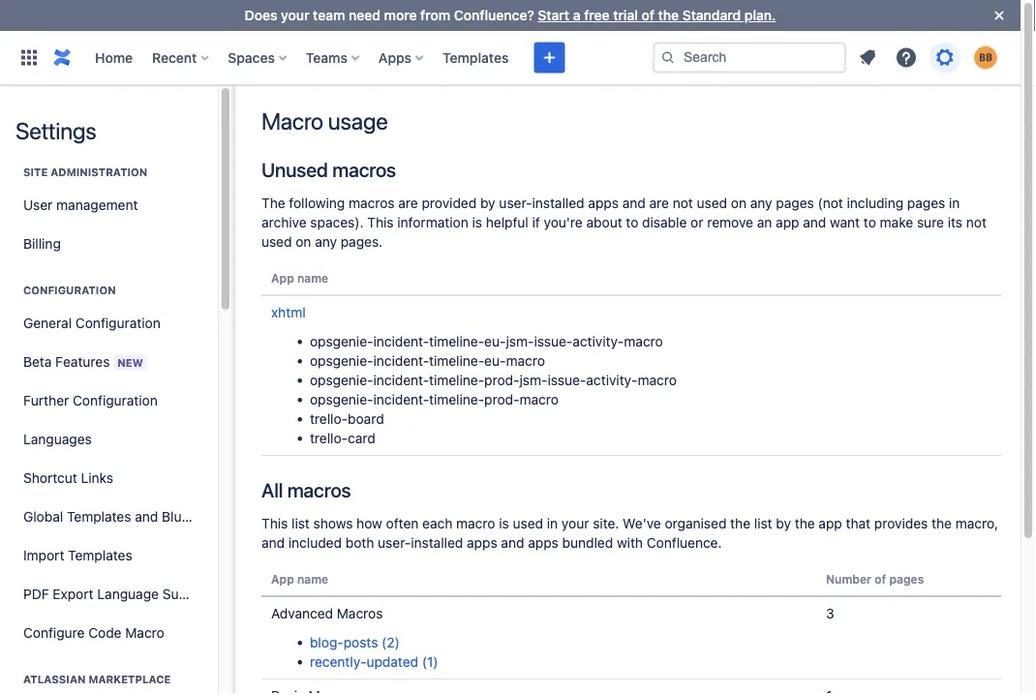 Task type: locate. For each thing, give the bounding box(es) containing it.
macro right code
[[125, 625, 164, 641]]

are up the "information"
[[398, 195, 418, 211]]

is
[[472, 215, 482, 231], [499, 516, 509, 532]]

atlassian marketplace
[[23, 674, 171, 686]]

eu-
[[485, 334, 506, 350], [485, 353, 506, 369]]

any down spaces).
[[315, 234, 337, 250]]

1 eu- from the top
[[485, 334, 506, 350]]

further configuration link
[[16, 382, 202, 420]]

import templates link
[[16, 537, 202, 575]]

trello-
[[310, 411, 348, 427], [310, 431, 348, 447]]

number
[[826, 573, 872, 586]]

1 horizontal spatial not
[[967, 215, 987, 231]]

1 horizontal spatial of
[[875, 573, 887, 586]]

by left that
[[776, 516, 791, 532]]

configuration for further
[[73, 393, 158, 409]]

about
[[587, 215, 623, 231]]

user- up helpful
[[499, 195, 532, 211]]

apps button
[[373, 42, 431, 73]]

1 trello- from the top
[[310, 411, 348, 427]]

1 vertical spatial your
[[562, 516, 589, 532]]

pages left (not
[[776, 195, 814, 211]]

1 vertical spatial configuration
[[76, 315, 161, 331]]

app up advanced
[[271, 573, 294, 586]]

2 list from the left
[[755, 516, 773, 532]]

0 horizontal spatial installed
[[411, 535, 463, 551]]

in
[[949, 195, 960, 211], [547, 516, 558, 532]]

name for row containing app name
[[297, 573, 329, 586]]

1 vertical spatial of
[[875, 573, 887, 586]]

1 vertical spatial app name
[[271, 573, 329, 586]]

templates link
[[437, 42, 515, 73]]

site.
[[593, 516, 619, 532]]

1 to from the left
[[626, 215, 639, 231]]

0 vertical spatial not
[[673, 195, 693, 211]]

helpful
[[486, 215, 529, 231]]

grid containing advanced macros
[[262, 563, 1002, 694]]

apps
[[588, 195, 619, 211], [467, 535, 498, 551], [528, 535, 559, 551]]

1 vertical spatial issue-
[[548, 372, 586, 388]]

1 are from the left
[[398, 195, 418, 211]]

macros up spaces).
[[349, 195, 395, 211]]

3 incident- from the top
[[374, 372, 429, 388]]

0 vertical spatial grid
[[262, 262, 1002, 456]]

all
[[262, 479, 283, 501]]

all macros
[[262, 479, 351, 501]]

2 horizontal spatial apps
[[588, 195, 619, 211]]

organised
[[665, 516, 727, 532]]

macro
[[624, 334, 663, 350], [506, 353, 545, 369], [638, 372, 677, 388], [520, 392, 559, 408], [456, 516, 496, 532]]

0 horizontal spatial in
[[547, 516, 558, 532]]

macro inside configuration group
[[125, 625, 164, 641]]

your left the team at the left
[[281, 7, 310, 23]]

app name
[[271, 271, 329, 285], [271, 573, 329, 586]]

this inside this list shows how often each macro is used in your site. we've organised the list by the app that provides the macro, and included both user-installed apps and apps bundled with confluence.
[[262, 516, 288, 532]]

macros for unused macros
[[332, 158, 396, 181]]

1 horizontal spatial user-
[[499, 195, 532, 211]]

1 vertical spatial grid
[[262, 563, 1002, 694]]

by inside the following macros are provided by user-installed apps and are not used on any pages (not including pages in archive spaces). this information is helpful if you're about to disable or remove an app and want to make sure its not used on any pages.
[[481, 195, 496, 211]]

administration
[[51, 166, 147, 179]]

user-
[[499, 195, 532, 211], [378, 535, 411, 551]]

used
[[697, 195, 728, 211], [262, 234, 292, 250], [513, 516, 544, 532]]

1 vertical spatial trello-
[[310, 431, 348, 447]]

2 horizontal spatial used
[[697, 195, 728, 211]]

1 vertical spatial name
[[297, 573, 329, 586]]

app name up xhtml
[[271, 271, 329, 285]]

(not
[[818, 195, 844, 211]]

1 vertical spatial templates
[[67, 509, 131, 525]]

1 horizontal spatial by
[[776, 516, 791, 532]]

0 vertical spatial issue-
[[534, 334, 573, 350]]

opsgenie-
[[310, 334, 374, 350], [310, 353, 374, 369], [310, 372, 374, 388], [310, 392, 374, 408]]

2 row from the top
[[262, 597, 1002, 680]]

1 vertical spatial macros
[[349, 195, 395, 211]]

0 vertical spatial trello-
[[310, 411, 348, 427]]

0 horizontal spatial by
[[481, 195, 496, 211]]

installed inside the following macros are provided by user-installed apps and are not used on any pages (not including pages in archive spaces). this information is helpful if you're about to disable or remove an app and want to make sure its not used on any pages.
[[532, 195, 585, 211]]

macro
[[262, 108, 323, 135], [125, 625, 164, 641]]

in left 'site.' at the bottom of page
[[547, 516, 558, 532]]

1 horizontal spatial apps
[[528, 535, 559, 551]]

xhtml
[[271, 305, 306, 321]]

macro inside this list shows how often each macro is used in your site. we've organised the list by the app that provides the macro, and included both user-installed apps and apps bundled with confluence.
[[456, 516, 496, 532]]

banner containing home
[[0, 31, 1021, 85]]

2 prod- from the top
[[485, 392, 520, 408]]

used inside this list shows how often each macro is used in your site. we've organised the list by the app that provides the macro, and included both user-installed apps and apps bundled with confluence.
[[513, 516, 544, 532]]

1 vertical spatial in
[[547, 516, 558, 532]]

and inside configuration group
[[135, 509, 158, 525]]

confluence?
[[454, 7, 534, 23]]

templates inside global element
[[443, 49, 509, 65]]

app right an
[[776, 215, 800, 231]]

beta features new
[[23, 354, 143, 370]]

name down the included
[[297, 573, 329, 586]]

provides
[[875, 516, 928, 532]]

2 vertical spatial macros
[[287, 479, 351, 501]]

0 vertical spatial this
[[367, 215, 394, 231]]

usage
[[328, 108, 388, 135]]

1 vertical spatial eu-
[[485, 353, 506, 369]]

0 vertical spatial prod-
[[485, 372, 520, 388]]

pages up sure
[[908, 195, 946, 211]]

0 vertical spatial user-
[[499, 195, 532, 211]]

how
[[357, 516, 382, 532]]

2 vertical spatial configuration
[[73, 393, 158, 409]]

pages down provides
[[890, 573, 924, 586]]

board
[[348, 411, 384, 427]]

trello- up the card at the bottom left of the page
[[310, 411, 348, 427]]

0 vertical spatial templates
[[443, 49, 509, 65]]

configuration up general
[[23, 284, 116, 297]]

this down all
[[262, 516, 288, 532]]

1 horizontal spatial are
[[650, 195, 669, 211]]

user
[[23, 197, 53, 213]]

0 horizontal spatial list
[[292, 516, 310, 532]]

0 vertical spatial app
[[271, 271, 294, 285]]

0 vertical spatial eu-
[[485, 334, 506, 350]]

1 horizontal spatial installed
[[532, 195, 585, 211]]

templates down "confluence?"
[[443, 49, 509, 65]]

to down including
[[864, 215, 877, 231]]

0 vertical spatial app
[[776, 215, 800, 231]]

1 horizontal spatial used
[[513, 516, 544, 532]]

0 horizontal spatial of
[[642, 7, 655, 23]]

macros inside the following macros are provided by user-installed apps and are not used on any pages (not including pages in archive spaces). this information is helpful if you're about to disable or remove an app and want to make sure its not used on any pages.
[[349, 195, 395, 211]]

start a free trial of the standard plan. link
[[538, 7, 776, 23]]

of right "trial"
[[642, 7, 655, 23]]

shortcut links
[[23, 470, 113, 486]]

by up helpful
[[481, 195, 496, 211]]

configuration group
[[16, 264, 225, 659]]

0 horizontal spatial are
[[398, 195, 418, 211]]

jsm-
[[506, 334, 534, 350], [520, 372, 548, 388]]

used left 'site.' at the bottom of page
[[513, 516, 544, 532]]

or
[[691, 215, 704, 231]]

1 horizontal spatial on
[[731, 195, 747, 211]]

of
[[642, 7, 655, 23], [875, 573, 887, 586]]

is left helpful
[[472, 215, 482, 231]]

by
[[481, 195, 496, 211], [776, 516, 791, 532]]

spaces).
[[310, 215, 364, 231]]

1 horizontal spatial in
[[949, 195, 960, 211]]

0 horizontal spatial user-
[[378, 535, 411, 551]]

0 vertical spatial by
[[481, 195, 496, 211]]

any up an
[[751, 195, 773, 211]]

list up the included
[[292, 516, 310, 532]]

grid containing xhtml
[[262, 262, 1002, 456]]

2 opsgenie- from the top
[[310, 353, 374, 369]]

spaces
[[228, 49, 275, 65]]

1 horizontal spatial this
[[367, 215, 394, 231]]

of inside row
[[875, 573, 887, 586]]

name inside row
[[297, 573, 329, 586]]

list
[[292, 516, 310, 532], [755, 516, 773, 532]]

1 vertical spatial is
[[499, 516, 509, 532]]

1 horizontal spatial is
[[499, 516, 509, 532]]

app name up advanced
[[271, 573, 329, 586]]

create content image
[[538, 46, 561, 69]]

confluence.
[[647, 535, 722, 551]]

2 vertical spatial used
[[513, 516, 544, 532]]

user- inside this list shows how often each macro is used in your site. we've organised the list by the app that provides the macro, and included both user-installed apps and apps bundled with confluence.
[[378, 535, 411, 551]]

1 list from the left
[[292, 516, 310, 532]]

and
[[623, 195, 646, 211], [803, 215, 827, 231], [135, 509, 158, 525], [262, 535, 285, 551], [501, 535, 525, 551]]

home link
[[89, 42, 139, 73]]

not up "or" at the top right
[[673, 195, 693, 211]]

1 horizontal spatial macro
[[262, 108, 323, 135]]

installed down each
[[411, 535, 463, 551]]

installed up the you're
[[532, 195, 585, 211]]

0 vertical spatial name
[[297, 271, 329, 285]]

2 vertical spatial templates
[[68, 548, 132, 564]]

0 horizontal spatial macro
[[125, 625, 164, 641]]

0 horizontal spatial on
[[296, 234, 311, 250]]

trial
[[614, 7, 638, 23]]

import
[[23, 548, 64, 564]]

the left macro, at bottom right
[[932, 516, 952, 532]]

macro up the unused
[[262, 108, 323, 135]]

templates up pdf export language support link
[[68, 548, 132, 564]]

1 vertical spatial prod-
[[485, 392, 520, 408]]

your up bundled
[[562, 516, 589, 532]]

0 vertical spatial is
[[472, 215, 482, 231]]

further
[[23, 393, 69, 409]]

list right organised
[[755, 516, 773, 532]]

1 vertical spatial app
[[819, 516, 843, 532]]

app
[[776, 215, 800, 231], [819, 516, 843, 532]]

apps inside the following macros are provided by user-installed apps and are not used on any pages (not including pages in archive spaces). this information is helpful if you're about to disable or remove an app and want to make sure its not used on any pages.
[[588, 195, 619, 211]]

macros up shows
[[287, 479, 351, 501]]

0 vertical spatial macros
[[332, 158, 396, 181]]

languages
[[23, 432, 92, 448]]

2 app from the top
[[271, 573, 294, 586]]

1 vertical spatial activity-
[[586, 372, 638, 388]]

1 vertical spatial user-
[[378, 535, 411, 551]]

templates for global templates and blueprints
[[67, 509, 131, 525]]

pages.
[[341, 234, 383, 250]]

used up "or" at the top right
[[697, 195, 728, 211]]

features
[[55, 354, 110, 370]]

0 horizontal spatial to
[[626, 215, 639, 231]]

row containing app name
[[262, 563, 1002, 597]]

3 opsgenie- from the top
[[310, 372, 374, 388]]

2 timeline- from the top
[[429, 353, 485, 369]]

trello- down "board"
[[310, 431, 348, 447]]

used down archive
[[262, 234, 292, 250]]

app left that
[[819, 516, 843, 532]]

is right each
[[499, 516, 509, 532]]

are up disable
[[650, 195, 669, 211]]

2 are from the left
[[650, 195, 669, 211]]

2 incident- from the top
[[374, 353, 429, 369]]

1 vertical spatial this
[[262, 516, 288, 532]]

0 vertical spatial app name
[[271, 271, 329, 285]]

this
[[367, 215, 394, 231], [262, 516, 288, 532]]

general
[[23, 315, 72, 331]]

0 vertical spatial activity-
[[573, 334, 624, 350]]

1 vertical spatial app
[[271, 573, 294, 586]]

macros down usage
[[332, 158, 396, 181]]

1 grid from the top
[[262, 262, 1002, 456]]

name up xhtml
[[297, 271, 329, 285]]

1 horizontal spatial list
[[755, 516, 773, 532]]

a
[[573, 7, 581, 23]]

not right its
[[967, 215, 987, 231]]

row
[[262, 563, 1002, 597], [262, 597, 1002, 680], [262, 680, 1002, 694]]

1 name from the top
[[297, 271, 329, 285]]

user- down often on the bottom left of page
[[378, 535, 411, 551]]

configure code macro
[[23, 625, 164, 641]]

configure
[[23, 625, 85, 641]]

banner
[[0, 31, 1021, 85]]

settings icon image
[[934, 46, 957, 69]]

we've
[[623, 516, 661, 532]]

your
[[281, 7, 310, 23], [562, 516, 589, 532]]

0 horizontal spatial used
[[262, 234, 292, 250]]

to
[[626, 215, 639, 231], [864, 215, 877, 231]]

1 horizontal spatial to
[[864, 215, 877, 231]]

on up remove
[[731, 195, 747, 211]]

1 row from the top
[[262, 563, 1002, 597]]

0 horizontal spatial this
[[262, 516, 288, 532]]

3 timeline- from the top
[[429, 372, 485, 388]]

shortcut links link
[[16, 459, 202, 498]]

0 vertical spatial installed
[[532, 195, 585, 211]]

1 vertical spatial macro
[[125, 625, 164, 641]]

on down archive
[[296, 234, 311, 250]]

this inside the following macros are provided by user-installed apps and are not used on any pages (not including pages in archive spaces). this information is helpful if you're about to disable or remove an app and want to make sure its not used on any pages.
[[367, 215, 394, 231]]

0 vertical spatial in
[[949, 195, 960, 211]]

grid
[[262, 262, 1002, 456], [262, 563, 1002, 694]]

0 vertical spatial on
[[731, 195, 747, 211]]

4 incident- from the top
[[374, 392, 429, 408]]

not
[[673, 195, 693, 211], [967, 215, 987, 231]]

0 horizontal spatial not
[[673, 195, 693, 211]]

and left blueprints
[[135, 509, 158, 525]]

configuration up languages link
[[73, 393, 158, 409]]

0 vertical spatial your
[[281, 7, 310, 23]]

global templates and blueprints
[[23, 509, 225, 525]]

1 vertical spatial jsm-
[[520, 372, 548, 388]]

of right number
[[875, 573, 887, 586]]

0 horizontal spatial any
[[315, 234, 337, 250]]

2 grid from the top
[[262, 563, 1002, 694]]

notification icon image
[[856, 46, 880, 69]]

grid for unused macros
[[262, 262, 1002, 456]]

0 horizontal spatial app
[[776, 215, 800, 231]]

(2)
[[382, 635, 400, 651]]

this list shows how often each macro is used in your site. we've organised the list by the app that provides the macro, and included both user-installed apps and apps bundled with confluence.
[[262, 516, 999, 551]]

templates down links
[[67, 509, 131, 525]]

1 horizontal spatial your
[[562, 516, 589, 532]]

0 horizontal spatial is
[[472, 215, 482, 231]]

and up disable
[[623, 195, 646, 211]]

team
[[313, 7, 345, 23]]

in up its
[[949, 195, 960, 211]]

app up xhtml
[[271, 271, 294, 285]]

pdf
[[23, 587, 49, 603]]

user- inside the following macros are provided by user-installed apps and are not used on any pages (not including pages in archive spaces). this information is helpful if you're about to disable or remove an app and want to make sure its not used on any pages.
[[499, 195, 532, 211]]

export
[[53, 587, 94, 603]]

languages link
[[16, 420, 202, 459]]

configuration up new
[[76, 315, 161, 331]]

this up 'pages.'
[[367, 215, 394, 231]]

to right about at the right of page
[[626, 215, 639, 231]]

disable
[[642, 215, 687, 231]]

1 horizontal spatial app
[[819, 516, 843, 532]]

if
[[532, 215, 540, 231]]

templates
[[443, 49, 509, 65], [67, 509, 131, 525], [68, 548, 132, 564]]

1 vertical spatial by
[[776, 516, 791, 532]]

2 name from the top
[[297, 573, 329, 586]]

import templates
[[23, 548, 132, 564]]

is inside the following macros are provided by user-installed apps and are not used on any pages (not including pages in archive spaces). this information is helpful if you're about to disable or remove an app and want to make sure its not used on any pages.
[[472, 215, 482, 231]]

close image
[[988, 4, 1011, 27]]

1 horizontal spatial any
[[751, 195, 773, 211]]

1 vertical spatial installed
[[411, 535, 463, 551]]

name for grid containing xhtml
[[297, 271, 329, 285]]



Task type: describe. For each thing, give the bounding box(es) containing it.
blog-posts (2) link
[[310, 635, 400, 651]]

global templates and blueprints link
[[16, 498, 225, 537]]

confluence image
[[50, 46, 74, 69]]

xhtml opsgenie-incident-timeline-eu-jsm-issue-activity-macro opsgenie-incident-timeline-eu-macro opsgenie-incident-timeline-prod-jsm-issue-activity-macro opsgenie-incident-timeline-prod-macro trello-board trello-card
[[271, 305, 677, 447]]

macro,
[[956, 516, 999, 532]]

bundled
[[562, 535, 613, 551]]

blog-posts (2) recently-updated (1)
[[310, 635, 438, 670]]

row containing advanced macros
[[262, 597, 1002, 680]]

user management link
[[16, 186, 202, 225]]

pdf export language support link
[[16, 575, 213, 614]]

does your team need more from confluence? start a free trial of the standard plan.
[[245, 7, 776, 23]]

is inside this list shows how often each macro is used in your site. we've organised the list by the app that provides the macro, and included both user-installed apps and apps bundled with confluence.
[[499, 516, 509, 532]]

Search field
[[653, 42, 847, 73]]

2 eu- from the top
[[485, 353, 506, 369]]

(1)
[[422, 654, 438, 670]]

spaces button
[[222, 42, 294, 73]]

configuration for general
[[76, 315, 161, 331]]

settings
[[16, 117, 96, 144]]

help icon image
[[895, 46, 918, 69]]

included
[[289, 535, 342, 551]]

home
[[95, 49, 133, 65]]

shows
[[313, 516, 353, 532]]

1 vertical spatial not
[[967, 215, 987, 231]]

make
[[880, 215, 914, 231]]

2 to from the left
[[864, 215, 877, 231]]

by inside this list shows how often each macro is used in your site. we've organised the list by the app that provides the macro, and included both user-installed apps and apps bundled with confluence.
[[776, 516, 791, 532]]

often
[[386, 516, 419, 532]]

standard
[[683, 7, 741, 23]]

both
[[346, 535, 374, 551]]

1 app name from the top
[[271, 271, 329, 285]]

does
[[245, 7, 277, 23]]

1 prod- from the top
[[485, 372, 520, 388]]

macros for all macros
[[287, 479, 351, 501]]

templates for import templates
[[68, 548, 132, 564]]

new
[[117, 357, 143, 369]]

including
[[847, 195, 904, 211]]

in inside the following macros are provided by user-installed apps and are not used on any pages (not including pages in archive spaces). this information is helpful if you're about to disable or remove an app and want to make sure its not used on any pages.
[[949, 195, 960, 211]]

your inside this list shows how often each macro is used in your site. we've organised the list by the app that provides the macro, and included both user-installed apps and apps bundled with confluence.
[[562, 516, 589, 532]]

card
[[348, 431, 376, 447]]

0 vertical spatial configuration
[[23, 284, 116, 297]]

with
[[617, 535, 643, 551]]

xhtml link
[[271, 305, 306, 321]]

0 horizontal spatial apps
[[467, 535, 498, 551]]

general configuration
[[23, 315, 161, 331]]

user management
[[23, 197, 138, 213]]

and left the included
[[262, 535, 285, 551]]

shortcut
[[23, 470, 77, 486]]

0 vertical spatial macro
[[262, 108, 323, 135]]

1 incident- from the top
[[374, 334, 429, 350]]

and left bundled
[[501, 535, 525, 551]]

the following macros are provided by user-installed apps and are not used on any pages (not including pages in archive spaces). this information is helpful if you're about to disable or remove an app and want to make sure its not used on any pages.
[[262, 195, 987, 250]]

advanced
[[271, 606, 333, 622]]

2 app name from the top
[[271, 573, 329, 586]]

blueprints
[[162, 509, 225, 525]]

appswitcher icon image
[[17, 46, 41, 69]]

language
[[97, 587, 159, 603]]

archive
[[262, 215, 307, 231]]

configure code macro link
[[16, 614, 202, 653]]

app inside this list shows how often each macro is used in your site. we've organised the list by the app that provides the macro, and included both user-installed apps and apps bundled with confluence.
[[819, 516, 843, 532]]

app inside the following macros are provided by user-installed apps and are not used on any pages (not including pages in archive spaces). this information is helpful if you're about to disable or remove an app and want to make sure its not used on any pages.
[[776, 215, 800, 231]]

the up search "icon"
[[658, 7, 679, 23]]

atlassian
[[23, 674, 86, 686]]

0 vertical spatial jsm-
[[506, 334, 534, 350]]

marketplace
[[89, 674, 171, 686]]

macros
[[337, 606, 383, 622]]

1 vertical spatial used
[[262, 234, 292, 250]]

1 vertical spatial on
[[296, 234, 311, 250]]

2 trello- from the top
[[310, 431, 348, 447]]

0 vertical spatial of
[[642, 7, 655, 23]]

unused macros
[[262, 158, 396, 181]]

links
[[81, 470, 113, 486]]

1 vertical spatial any
[[315, 234, 337, 250]]

3
[[826, 606, 835, 622]]

an
[[757, 215, 772, 231]]

installed inside this list shows how often each macro is used in your site. we've organised the list by the app that provides the macro, and included both user-installed apps and apps bundled with confluence.
[[411, 535, 463, 551]]

0 vertical spatial used
[[697, 195, 728, 211]]

number of pages
[[826, 573, 924, 586]]

4 opsgenie- from the top
[[310, 392, 374, 408]]

apps
[[379, 49, 412, 65]]

your profile and preferences image
[[975, 46, 998, 69]]

general configuration link
[[16, 304, 202, 343]]

grid for all macros
[[262, 563, 1002, 694]]

free
[[584, 7, 610, 23]]

sure
[[917, 215, 945, 231]]

the left that
[[795, 516, 815, 532]]

code
[[88, 625, 122, 641]]

that
[[846, 516, 871, 532]]

confluence image
[[50, 46, 74, 69]]

1 timeline- from the top
[[429, 334, 485, 350]]

global
[[23, 509, 63, 525]]

billing
[[23, 236, 61, 252]]

start
[[538, 7, 570, 23]]

collapse sidebar image
[[211, 95, 254, 134]]

from
[[421, 7, 451, 23]]

global element
[[12, 31, 653, 85]]

in inside this list shows how often each macro is used in your site. we've organised the list by the app that provides the macro, and included both user-installed apps and apps bundled with confluence.
[[547, 516, 558, 532]]

0 vertical spatial any
[[751, 195, 773, 211]]

need
[[349, 7, 381, 23]]

billing link
[[16, 225, 202, 264]]

0 horizontal spatial your
[[281, 7, 310, 23]]

site
[[23, 166, 48, 179]]

the right organised
[[731, 516, 751, 532]]

pdf export language support
[[23, 587, 213, 603]]

advanced macros
[[271, 606, 383, 622]]

site administration group
[[16, 145, 202, 269]]

pages inside row
[[890, 573, 924, 586]]

remove
[[707, 215, 754, 231]]

1 app from the top
[[271, 271, 294, 285]]

and down (not
[[803, 215, 827, 231]]

1 opsgenie- from the top
[[310, 334, 374, 350]]

3 row from the top
[[262, 680, 1002, 694]]

management
[[56, 197, 138, 213]]

posts
[[344, 635, 378, 651]]

provided
[[422, 195, 477, 211]]

search image
[[661, 50, 676, 65]]

beta
[[23, 354, 52, 370]]

4 timeline- from the top
[[429, 392, 485, 408]]

teams button
[[300, 42, 367, 73]]

recent
[[152, 49, 197, 65]]

the
[[262, 195, 285, 211]]

more
[[384, 7, 417, 23]]

site administration
[[23, 166, 147, 179]]

further configuration
[[23, 393, 158, 409]]



Task type: vqa. For each thing, say whether or not it's contained in the screenshot.
your
yes



